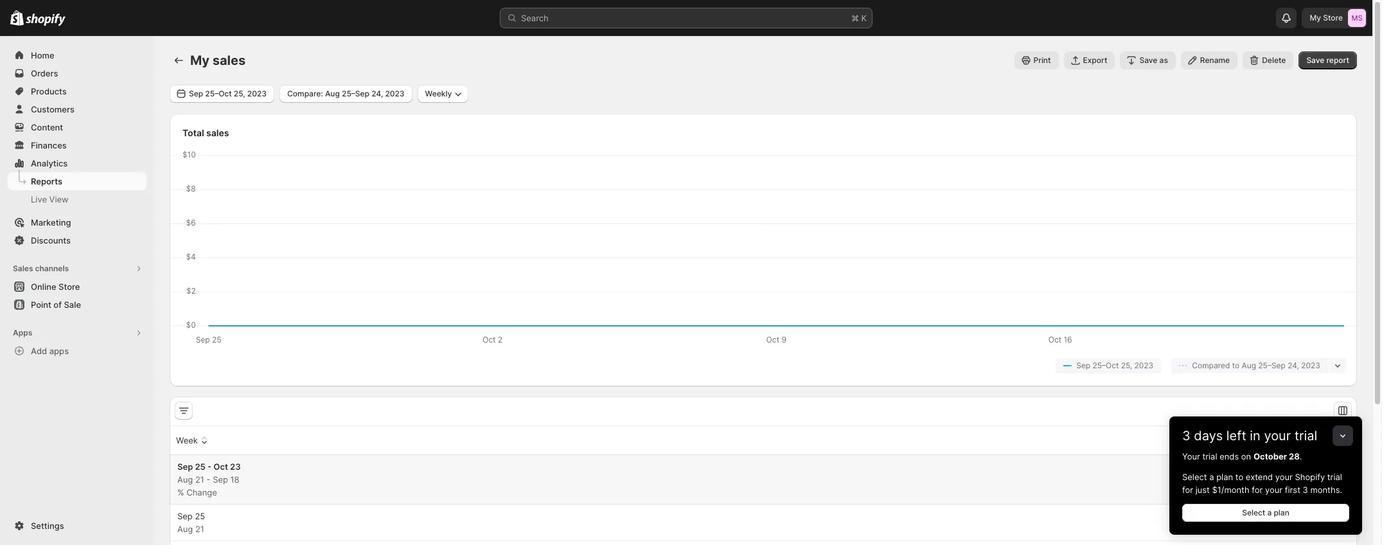 Task type: locate. For each thing, give the bounding box(es) containing it.
save report button
[[1299, 51, 1358, 69]]

compared
[[1193, 361, 1231, 370]]

for down extend
[[1252, 485, 1263, 495]]

change
[[187, 487, 217, 498]]

1 horizontal spatial save
[[1307, 55, 1325, 65]]

0 vertical spatial a
[[1210, 472, 1215, 482]]

1 vertical spatial 25
[[195, 511, 205, 521]]

a down select a plan to extend your shopify trial for just $1/month for your first 3 months.
[[1268, 508, 1272, 517]]

0 horizontal spatial 3
[[1183, 428, 1191, 444]]

total up 'shopify'
[[1307, 435, 1326, 445]]

select for select a plan
[[1243, 508, 1266, 517]]

analytics link
[[8, 154, 147, 172]]

1 vertical spatial store
[[59, 282, 80, 292]]

save for save as
[[1140, 55, 1158, 65]]

1 horizontal spatial total sales
[[1307, 435, 1349, 445]]

1 horizontal spatial my
[[1310, 13, 1322, 22]]

total sales up 'shopify'
[[1307, 435, 1349, 445]]

25 down change
[[195, 511, 205, 521]]

0 horizontal spatial 25–sep
[[342, 89, 370, 98]]

1 horizontal spatial sep 25–oct 25, 2023
[[1077, 361, 1154, 370]]

analytics
[[31, 158, 68, 168]]

to right compared
[[1233, 361, 1240, 370]]

1 vertical spatial a
[[1268, 508, 1272, 517]]

your left first
[[1266, 485, 1283, 495]]

aug right compared
[[1242, 361, 1257, 370]]

- up change
[[207, 474, 210, 485]]

delete button
[[1243, 51, 1294, 69]]

1 horizontal spatial for
[[1252, 485, 1263, 495]]

0 vertical spatial your
[[1265, 428, 1291, 444]]

save left 'as'
[[1140, 55, 1158, 65]]

0 horizontal spatial sep 25–oct 25, 2023
[[189, 89, 267, 98]]

0 horizontal spatial total sales
[[183, 127, 229, 138]]

aug inside sep 25 aug 21
[[177, 524, 193, 534]]

0 horizontal spatial 24,
[[372, 89, 383, 98]]

2023 inside dropdown button
[[385, 89, 405, 98]]

store for my store
[[1324, 13, 1343, 22]]

sales up months.
[[1328, 435, 1349, 445]]

trial
[[1295, 428, 1318, 444], [1203, 451, 1218, 462], [1328, 472, 1343, 482]]

total down the sep 25–oct 25, 2023 "dropdown button"
[[183, 127, 204, 138]]

total
[[183, 127, 204, 138], [1307, 435, 1326, 445]]

a
[[1210, 472, 1215, 482], [1268, 508, 1272, 517]]

21 inside sep 25 aug 21
[[195, 524, 204, 534]]

home link
[[8, 46, 147, 64]]

select for select a plan to extend your shopify trial for just $1/month for your first 3 months.
[[1183, 472, 1207, 482]]

a for select a plan to extend your shopify trial for just $1/month for your first 3 months.
[[1210, 472, 1215, 482]]

3 up your
[[1183, 428, 1191, 444]]

store left my store "icon"
[[1324, 13, 1343, 22]]

plan
[[1217, 472, 1234, 482], [1274, 508, 1290, 517]]

plan up $1/month
[[1217, 472, 1234, 482]]

select inside select a plan link
[[1243, 508, 1266, 517]]

0 horizontal spatial 25–oct
[[205, 89, 232, 98]]

marketing
[[31, 217, 71, 228]]

on
[[1242, 451, 1252, 462]]

0 horizontal spatial total
[[183, 127, 204, 138]]

1 vertical spatial to
[[1236, 472, 1244, 482]]

$0.00 $0.00
[[1326, 511, 1350, 534]]

store up sale
[[59, 282, 80, 292]]

1 vertical spatial select
[[1243, 508, 1266, 517]]

1 vertical spatial total sales
[[1307, 435, 1349, 445]]

compare:
[[287, 89, 323, 98]]

0 horizontal spatial a
[[1210, 472, 1215, 482]]

a inside select a plan to extend your shopify trial for just $1/month for your first 3 months.
[[1210, 472, 1215, 482]]

shopify image
[[10, 10, 24, 26]]

21 up change
[[195, 474, 204, 485]]

0 vertical spatial store
[[1324, 13, 1343, 22]]

25–oct
[[205, 89, 232, 98], [1093, 361, 1119, 370]]

aug
[[325, 89, 340, 98], [1242, 361, 1257, 370], [177, 474, 193, 485], [177, 524, 193, 534]]

24,
[[372, 89, 383, 98], [1288, 361, 1300, 370]]

aug up %
[[177, 474, 193, 485]]

3 right first
[[1303, 485, 1309, 495]]

1 vertical spatial trial
[[1203, 451, 1218, 462]]

1 horizontal spatial select
[[1243, 508, 1266, 517]]

ends
[[1220, 451, 1239, 462]]

plan inside select a plan to extend your shopify trial for just $1/month for your first 3 months.
[[1217, 472, 1234, 482]]

view
[[49, 194, 69, 204]]

your up october
[[1265, 428, 1291, 444]]

0 horizontal spatial save
[[1140, 55, 1158, 65]]

1 vertical spatial my
[[190, 53, 210, 68]]

week
[[176, 435, 198, 445]]

1 21 from the top
[[195, 474, 204, 485]]

your
[[1265, 428, 1291, 444], [1276, 472, 1293, 482], [1266, 485, 1283, 495]]

trial right your
[[1203, 451, 1218, 462]]

apps button
[[8, 324, 147, 342]]

trial up .
[[1295, 428, 1318, 444]]

select up "just"
[[1183, 472, 1207, 482]]

25
[[195, 462, 206, 472], [195, 511, 205, 521]]

total sales
[[183, 127, 229, 138], [1307, 435, 1349, 445]]

25–sep right compared
[[1259, 361, 1286, 370]]

sales inside total sales button
[[1328, 435, 1349, 445]]

days
[[1195, 428, 1223, 444]]

add apps button
[[8, 342, 147, 360]]

rename button
[[1181, 51, 1238, 69]]

2 vertical spatial your
[[1266, 485, 1283, 495]]

0 vertical spatial trial
[[1295, 428, 1318, 444]]

.
[[1300, 451, 1303, 462]]

1 horizontal spatial a
[[1268, 508, 1272, 517]]

23
[[230, 462, 241, 472]]

aug right compare:
[[325, 89, 340, 98]]

0 vertical spatial select
[[1183, 472, 1207, 482]]

1 save from the left
[[1140, 55, 1158, 65]]

0 vertical spatial sep 25–oct 25, 2023
[[189, 89, 267, 98]]

to up $1/month
[[1236, 472, 1244, 482]]

3 inside select a plan to extend your shopify trial for just $1/month for your first 3 months.
[[1303, 485, 1309, 495]]

sales down the sep 25–oct 25, 2023 "dropdown button"
[[206, 127, 229, 138]]

1 horizontal spatial 25,
[[1121, 361, 1133, 370]]

25, inside the sep 25–oct 25, 2023 "dropdown button"
[[234, 89, 245, 98]]

1 horizontal spatial 24,
[[1288, 361, 1300, 370]]

0 horizontal spatial for
[[1183, 485, 1194, 495]]

25–oct inside "dropdown button"
[[205, 89, 232, 98]]

aug down %
[[177, 524, 193, 534]]

trial up months.
[[1328, 472, 1343, 482]]

1 horizontal spatial plan
[[1274, 508, 1290, 517]]

months.
[[1311, 485, 1343, 495]]

2 horizontal spatial trial
[[1328, 472, 1343, 482]]

sep 25–oct 25, 2023 button
[[170, 85, 274, 103]]

1 vertical spatial total
[[1307, 435, 1326, 445]]

my for my store
[[1310, 13, 1322, 22]]

2 21 from the top
[[195, 524, 204, 534]]

shopify
[[1296, 472, 1326, 482]]

point of sale
[[31, 300, 81, 310]]

my
[[1310, 13, 1322, 22], [190, 53, 210, 68]]

1 vertical spatial -
[[207, 474, 210, 485]]

1 horizontal spatial trial
[[1295, 428, 1318, 444]]

sales
[[213, 53, 246, 68], [206, 127, 229, 138], [1328, 435, 1349, 445]]

0 vertical spatial 3
[[1183, 428, 1191, 444]]

24, inside dropdown button
[[372, 89, 383, 98]]

my up the sep 25–oct 25, 2023 "dropdown button"
[[190, 53, 210, 68]]

25 left oct
[[195, 462, 206, 472]]

1 for from the left
[[1183, 485, 1194, 495]]

25–sep right compare:
[[342, 89, 370, 98]]

plan for select a plan
[[1274, 508, 1290, 517]]

total sales down the sep 25–oct 25, 2023 "dropdown button"
[[183, 127, 229, 138]]

to inside select a plan to extend your shopify trial for just $1/month for your first 3 months.
[[1236, 472, 1244, 482]]

0 horizontal spatial plan
[[1217, 472, 1234, 482]]

25 for -
[[195, 462, 206, 472]]

my left my store "icon"
[[1310, 13, 1322, 22]]

0 vertical spatial plan
[[1217, 472, 1234, 482]]

%
[[177, 487, 184, 498]]

2 save from the left
[[1307, 55, 1325, 65]]

sales channels button
[[8, 260, 147, 278]]

28
[[1289, 451, 1300, 462]]

25 for aug
[[195, 511, 205, 521]]

my sales
[[190, 53, 246, 68]]

25 inside the sep 25 - oct 23 aug 21 - sep 18 % change
[[195, 462, 206, 472]]

0 vertical spatial 25
[[195, 462, 206, 472]]

1 horizontal spatial total
[[1307, 435, 1326, 445]]

marketing link
[[8, 213, 147, 231]]

select down select a plan to extend your shopify trial for just $1/month for your first 3 months.
[[1243, 508, 1266, 517]]

25 inside sep 25 aug 21
[[195, 511, 205, 521]]

21 inside the sep 25 - oct 23 aug 21 - sep 18 % change
[[195, 474, 204, 485]]

1 horizontal spatial 25–sep
[[1259, 361, 1286, 370]]

for left "just"
[[1183, 485, 1194, 495]]

0 vertical spatial 25–sep
[[342, 89, 370, 98]]

1 horizontal spatial store
[[1324, 13, 1343, 22]]

a for select a plan
[[1268, 508, 1272, 517]]

store
[[1324, 13, 1343, 22], [59, 282, 80, 292]]

save left "report"
[[1307, 55, 1325, 65]]

1 vertical spatial plan
[[1274, 508, 1290, 517]]

0 vertical spatial 24,
[[372, 89, 383, 98]]

0 horizontal spatial trial
[[1203, 451, 1218, 462]]

sales up the sep 25–oct 25, 2023 "dropdown button"
[[213, 53, 246, 68]]

0 vertical spatial 21
[[195, 474, 204, 485]]

orders
[[31, 68, 58, 78]]

print button
[[1015, 51, 1059, 69]]

customers
[[31, 104, 75, 114]]

1 vertical spatial 3
[[1303, 485, 1309, 495]]

0 vertical spatial -
[[208, 462, 212, 472]]

0 vertical spatial total sales
[[183, 127, 229, 138]]

just
[[1196, 485, 1210, 495]]

0 vertical spatial total
[[183, 127, 204, 138]]

a up "just"
[[1210, 472, 1215, 482]]

2 vertical spatial sales
[[1328, 435, 1349, 445]]

25–sep inside compare: aug 25–sep 24, 2023 dropdown button
[[342, 89, 370, 98]]

2 vertical spatial trial
[[1328, 472, 1343, 482]]

25–sep
[[342, 89, 370, 98], [1259, 361, 1286, 370]]

0 vertical spatial my
[[1310, 13, 1322, 22]]

store inside button
[[59, 282, 80, 292]]

0 vertical spatial 25,
[[234, 89, 245, 98]]

2 25 from the top
[[195, 511, 205, 521]]

for
[[1183, 485, 1194, 495], [1252, 485, 1263, 495]]

finances
[[31, 140, 67, 150]]

1 vertical spatial 21
[[195, 524, 204, 534]]

- left oct
[[208, 462, 212, 472]]

1 horizontal spatial 3
[[1303, 485, 1309, 495]]

0 horizontal spatial 25,
[[234, 89, 245, 98]]

0 horizontal spatial my
[[190, 53, 210, 68]]

sep 25–oct 25, 2023 inside "dropdown button"
[[189, 89, 267, 98]]

your up first
[[1276, 472, 1293, 482]]

plan down first
[[1274, 508, 1290, 517]]

1 vertical spatial 24,
[[1288, 361, 1300, 370]]

1 vertical spatial 25,
[[1121, 361, 1133, 370]]

select inside select a plan to extend your shopify trial for just $1/month for your first 3 months.
[[1183, 472, 1207, 482]]

discounts link
[[8, 231, 147, 249]]

0 vertical spatial 25–oct
[[205, 89, 232, 98]]

-
[[208, 462, 212, 472], [207, 474, 210, 485]]

25,
[[234, 89, 245, 98], [1121, 361, 1133, 370]]

total sales inside button
[[1307, 435, 1349, 445]]

1 vertical spatial 25–oct
[[1093, 361, 1119, 370]]

0 horizontal spatial select
[[1183, 472, 1207, 482]]

sep 25–oct 25, 2023
[[189, 89, 267, 98], [1077, 361, 1154, 370]]

compare: aug 25–sep 24, 2023 button
[[280, 85, 412, 103]]

compare: aug 25–sep 24, 2023
[[287, 89, 405, 98]]

settings link
[[8, 517, 147, 535]]

no change image
[[1343, 486, 1350, 496]]

1 25 from the top
[[195, 462, 206, 472]]

0 horizontal spatial store
[[59, 282, 80, 292]]

3 days left in your trial element
[[1170, 450, 1363, 535]]

21 down change
[[195, 524, 204, 534]]



Task type: vqa. For each thing, say whether or not it's contained in the screenshot.
Search collections text box
no



Task type: describe. For each thing, give the bounding box(es) containing it.
products link
[[8, 82, 147, 100]]

sep inside sep 25 aug 21
[[177, 511, 193, 521]]

sales
[[13, 264, 33, 273]]

export
[[1083, 55, 1108, 65]]

of
[[54, 300, 62, 310]]

point of sale link
[[8, 296, 147, 314]]

1 vertical spatial sep 25–oct 25, 2023
[[1077, 361, 1154, 370]]

search
[[521, 13, 549, 23]]

home
[[31, 50, 54, 60]]

select a plan to extend your shopify trial for just $1/month for your first 3 months.
[[1183, 472, 1343, 495]]

save as
[[1140, 55, 1168, 65]]

1 horizontal spatial 25–oct
[[1093, 361, 1119, 370]]

trial inside dropdown button
[[1295, 428, 1318, 444]]

add apps
[[31, 346, 69, 356]]

live view link
[[8, 190, 147, 208]]

select a plan link
[[1183, 504, 1350, 522]]

save for save report
[[1307, 55, 1325, 65]]

live view
[[31, 194, 69, 204]]

discounts
[[31, 235, 71, 246]]

week button
[[174, 428, 213, 453]]

in
[[1250, 428, 1261, 444]]

1 vertical spatial your
[[1276, 472, 1293, 482]]

⌘ k
[[852, 13, 867, 23]]

$1/month
[[1213, 485, 1250, 495]]

add
[[31, 346, 47, 356]]

your inside dropdown button
[[1265, 428, 1291, 444]]

report
[[1327, 55, 1350, 65]]

online
[[31, 282, 56, 292]]

orders link
[[8, 64, 147, 82]]

store for online store
[[59, 282, 80, 292]]

select a plan
[[1243, 508, 1290, 517]]

left
[[1227, 428, 1247, 444]]

products
[[31, 86, 67, 96]]

apps
[[49, 346, 69, 356]]

3 days left in your trial button
[[1170, 417, 1363, 444]]

finances link
[[8, 136, 147, 154]]

my for my sales
[[190, 53, 210, 68]]

sales channels
[[13, 264, 69, 273]]

k
[[862, 13, 867, 23]]

aug inside dropdown button
[[325, 89, 340, 98]]

sep 25 - oct 23 aug 21 - sep 18 % change
[[177, 462, 241, 498]]

your trial ends on october 28 .
[[1183, 451, 1303, 462]]

export button
[[1064, 51, 1116, 69]]

plan for select a plan to extend your shopify trial for just $1/month for your first 3 months.
[[1217, 472, 1234, 482]]

first
[[1285, 485, 1301, 495]]

content link
[[8, 118, 147, 136]]

aug inside the sep 25 - oct 23 aug 21 - sep 18 % change
[[177, 474, 193, 485]]

compared to aug 25–sep 24, 2023
[[1193, 361, 1321, 370]]

0 vertical spatial to
[[1233, 361, 1240, 370]]

total inside button
[[1307, 435, 1326, 445]]

trial inside select a plan to extend your shopify trial for just $1/month for your first 3 months.
[[1328, 472, 1343, 482]]

save report
[[1307, 55, 1350, 65]]

delete
[[1263, 55, 1286, 65]]

online store
[[31, 282, 80, 292]]

channels
[[35, 264, 69, 273]]

1 vertical spatial sales
[[206, 127, 229, 138]]

my store image
[[1349, 9, 1367, 27]]

shopify image
[[26, 13, 66, 26]]

apps
[[13, 328, 32, 337]]

your
[[1183, 451, 1201, 462]]

rename
[[1201, 55, 1230, 65]]

settings
[[31, 521, 64, 531]]

point
[[31, 300, 51, 310]]

extend
[[1246, 472, 1273, 482]]

total sales button
[[1292, 428, 1351, 453]]

sep inside "dropdown button"
[[189, 89, 203, 98]]

sale
[[64, 300, 81, 310]]

online store link
[[8, 278, 147, 296]]

weekly button
[[418, 85, 469, 103]]

online store button
[[0, 278, 154, 296]]

customers link
[[8, 100, 147, 118]]

sep 25 aug 21
[[177, 511, 205, 534]]

3 days left in your trial
[[1183, 428, 1318, 444]]

reports
[[31, 176, 62, 186]]

as
[[1160, 55, 1168, 65]]

reports link
[[8, 172, 147, 190]]

2 for from the left
[[1252, 485, 1263, 495]]

0 vertical spatial sales
[[213, 53, 246, 68]]

point of sale button
[[0, 296, 154, 314]]

3 inside dropdown button
[[1183, 428, 1191, 444]]

print
[[1034, 55, 1051, 65]]

⌘
[[852, 13, 859, 23]]

2023 inside "dropdown button"
[[247, 89, 267, 98]]

18
[[230, 474, 240, 485]]

content
[[31, 122, 63, 132]]

my store
[[1310, 13, 1343, 22]]

live
[[31, 194, 47, 204]]

oct
[[214, 462, 228, 472]]

october
[[1254, 451, 1287, 462]]

save as button
[[1121, 51, 1176, 69]]

1 vertical spatial 25–sep
[[1259, 361, 1286, 370]]

weekly
[[425, 89, 452, 98]]



